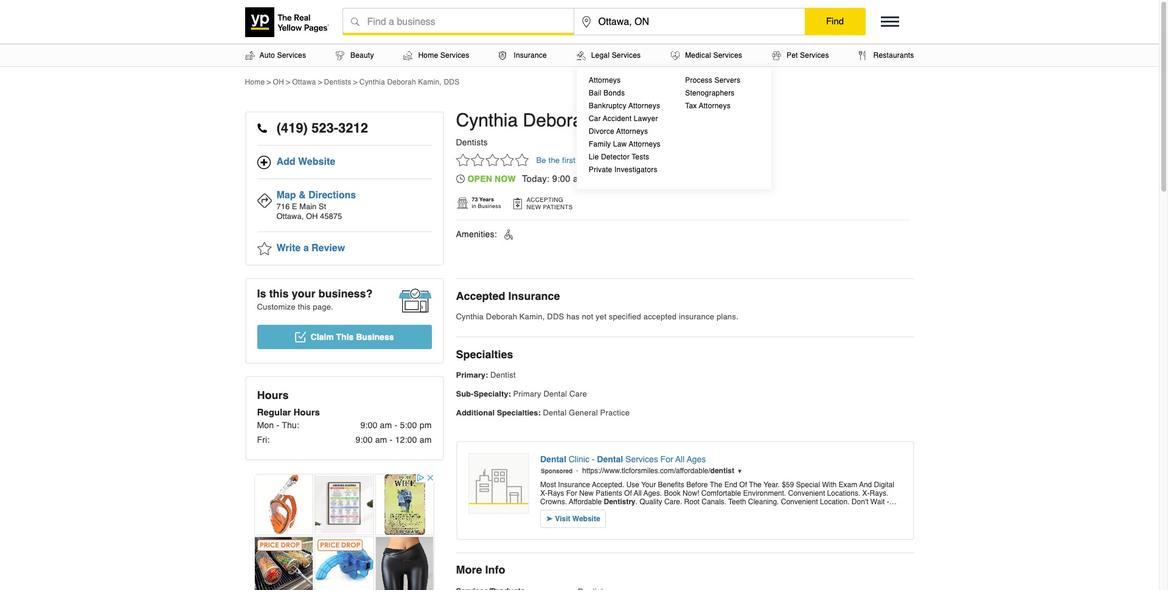 Task type: locate. For each thing, give the bounding box(es) containing it.
0 vertical spatial business
[[478, 203, 501, 210]]

cynthia deborah kamin, dds down bail
[[456, 110, 699, 131]]

accepting new patients
[[527, 196, 573, 211]]

1 vertical spatial oh
[[306, 212, 318, 221]]

amenities:
[[456, 230, 497, 239]]

yp image
[[456, 197, 469, 210]]

1 horizontal spatial this
[[298, 303, 311, 312]]

browse legal services image
[[577, 51, 586, 60]]

2 vertical spatial deborah
[[486, 312, 518, 321]]

(419) 523-3212 link
[[257, 113, 432, 146]]

1 vertical spatial business
[[356, 332, 394, 342]]

dentists link up open
[[456, 138, 488, 147]]

0 vertical spatial insurance
[[514, 51, 547, 60]]

2 horizontal spatial deborah
[[523, 110, 593, 131]]

add website link
[[257, 146, 432, 180]]

customize
[[257, 303, 296, 312]]

0 vertical spatial dds
[[444, 78, 460, 86]]

0 vertical spatial cynthia
[[360, 78, 385, 86]]

- left 12:00
[[390, 435, 393, 445]]

0 horizontal spatial oh
[[273, 78, 284, 86]]

write a review link
[[257, 233, 432, 265]]

deborah down browse home services icon
[[387, 78, 416, 86]]

1 vertical spatial dentists link
[[456, 138, 488, 147]]

pet services
[[787, 51, 830, 60]]

specialty:
[[474, 390, 511, 399]]

browse pet services image
[[773, 51, 782, 60]]

services right legal
[[612, 51, 641, 60]]

regular
[[257, 407, 291, 418]]

1 services from the left
[[277, 51, 306, 60]]

process
[[686, 76, 713, 85]]

0 vertical spatial dental
[[544, 390, 568, 399]]

1 vertical spatial deborah
[[523, 110, 593, 131]]

services for legal services
[[612, 51, 641, 60]]

5:00 down the review!
[[595, 174, 613, 184]]

5 services from the left
[[801, 51, 830, 60]]

oh
[[273, 78, 284, 86], [306, 212, 318, 221]]

has
[[567, 312, 580, 321]]

legal services
[[592, 51, 641, 60]]

car accident lawyer link
[[586, 113, 683, 125]]

hours up regular
[[257, 389, 289, 402]]

accepted
[[644, 312, 677, 321]]

oh inside breadcrumbs navigation
[[273, 78, 284, 86]]

dental left general
[[543, 408, 567, 418]]

medical
[[686, 51, 712, 60]]

attorneys bail bonds bankruptcy attorneys car accident lawyer divorce attorneys family law attorneys lie detector tests private investigators
[[589, 76, 661, 174]]

0 horizontal spatial 5:00
[[400, 421, 417, 430]]

tests
[[632, 153, 650, 161]]

1 vertical spatial this
[[298, 303, 311, 312]]

is this your business? customize this page.
[[257, 287, 373, 312]]

2 horizontal spatial kamin,
[[598, 110, 655, 131]]

accepted insurance
[[456, 290, 560, 303]]

yet
[[596, 312, 607, 321]]

cynthia
[[360, 78, 385, 86], [456, 110, 518, 131], [456, 312, 484, 321]]

0 vertical spatial cynthia deborah kamin, dds
[[360, 78, 460, 86]]

pet
[[787, 51, 798, 60]]

deborah down "accepted insurance"
[[486, 312, 518, 321]]

2 vertical spatial dds
[[547, 312, 565, 321]]

review
[[312, 243, 345, 254]]

bankruptcy
[[589, 102, 627, 110]]

attorneys
[[589, 76, 621, 85], [629, 102, 661, 110], [699, 102, 731, 110], [617, 127, 648, 136], [629, 140, 661, 149]]

cynthia down accepted
[[456, 312, 484, 321]]

0 vertical spatial oh
[[273, 78, 284, 86]]

primary
[[513, 390, 542, 399]]

services right home
[[441, 51, 470, 60]]

add
[[277, 156, 296, 167]]

insurance
[[514, 51, 547, 60], [679, 312, 715, 321]]

dental up additional specialties: dental general practice
[[544, 390, 568, 399]]

0 vertical spatial dentists link
[[324, 78, 352, 86]]

dentists link down 'browse beauty' icon
[[324, 78, 352, 86]]

auto services
[[260, 51, 306, 60]]

map & directions 716 e main st ottawa, oh 45875
[[277, 190, 356, 221]]

3212
[[338, 121, 368, 136]]

0 horizontal spatial kamin,
[[418, 78, 442, 86]]

this down your
[[298, 303, 311, 312]]

dentists down 'browse beauty' icon
[[324, 78, 352, 86]]

0 horizontal spatial dentists link
[[324, 78, 352, 86]]

dentists
[[324, 78, 352, 86], [456, 138, 488, 147]]

pm down "detector"
[[616, 174, 629, 184]]

hours
[[257, 389, 289, 402], [294, 407, 320, 418]]

practice
[[601, 408, 630, 418]]

dentists up open
[[456, 138, 488, 147]]

-
[[589, 174, 592, 184], [277, 421, 280, 430], [395, 421, 398, 430], [390, 435, 393, 445]]

website
[[298, 156, 336, 167]]

0 horizontal spatial hours
[[257, 389, 289, 402]]

detector
[[601, 153, 630, 161]]

0 vertical spatial 5:00
[[595, 174, 613, 184]]

9:00 for 9:00 am - 12:00 am
[[356, 435, 373, 445]]

st
[[319, 202, 326, 211]]

3 services from the left
[[612, 51, 641, 60]]

this up customize
[[269, 287, 289, 300]]

0 vertical spatial pm
[[616, 174, 629, 184]]

more info
[[456, 564, 506, 577]]

more
[[456, 564, 482, 577]]

sub-
[[456, 390, 474, 399]]

services for pet services
[[801, 51, 830, 60]]

9:00 down 9:00 am - 5:00 pm at the left bottom of page
[[356, 435, 373, 445]]

cynthia deborah kamin, dds inside breadcrumbs navigation
[[360, 78, 460, 86]]

oh down main
[[306, 212, 318, 221]]

cynthia up open
[[456, 110, 518, 131]]

write a review
[[277, 243, 345, 254]]

dds right lawyer on the top of the page
[[660, 110, 699, 131]]

dentists link inside breadcrumbs navigation
[[324, 78, 352, 86]]

0 horizontal spatial dentists
[[324, 78, 352, 86]]

9:00 up 9:00 am - 12:00 am
[[361, 421, 378, 430]]

1 horizontal spatial oh
[[306, 212, 318, 221]]

kamin,
[[418, 78, 442, 86], [598, 110, 655, 131], [520, 312, 545, 321]]

business right this
[[356, 332, 394, 342]]

pm
[[616, 174, 629, 184], [420, 421, 432, 430]]

1 vertical spatial pm
[[420, 421, 432, 430]]

1 horizontal spatial dentists
[[456, 138, 488, 147]]

1 horizontal spatial insurance
[[679, 312, 715, 321]]

1 horizontal spatial business
[[478, 203, 501, 210]]

1 horizontal spatial dentists link
[[456, 138, 488, 147]]

oh right the home
[[273, 78, 284, 86]]

services
[[277, 51, 306, 60], [441, 51, 470, 60], [612, 51, 641, 60], [714, 51, 743, 60], [801, 51, 830, 60]]

5:00 up 12:00
[[400, 421, 417, 430]]

0 vertical spatial deborah
[[387, 78, 416, 86]]

0 vertical spatial dentists
[[324, 78, 352, 86]]

am down 9:00 am - 5:00 pm at the left bottom of page
[[375, 435, 387, 445]]

business down years
[[478, 203, 501, 210]]

cynthia deborah kamin, dds down browse home services icon
[[360, 78, 460, 86]]

1 vertical spatial cynthia
[[456, 110, 518, 131]]

4 services from the left
[[714, 51, 743, 60]]

law
[[614, 140, 627, 149]]

0 vertical spatial kamin,
[[418, 78, 442, 86]]

0 horizontal spatial pm
[[420, 421, 432, 430]]

Where? text field
[[574, 9, 805, 35]]

2 vertical spatial cynthia
[[456, 312, 484, 321]]

services right auto
[[277, 51, 306, 60]]

1 vertical spatial hours
[[294, 407, 320, 418]]

2 vertical spatial 9:00
[[356, 435, 373, 445]]

services up servers on the right of page
[[714, 51, 743, 60]]

insurance
[[509, 290, 560, 303]]

am right 12:00
[[420, 435, 432, 445]]

deborah up the
[[523, 110, 593, 131]]

ottawa
[[292, 78, 316, 86]]

lie
[[589, 153, 599, 161]]

1 horizontal spatial kamin,
[[520, 312, 545, 321]]

insurance left plans.
[[679, 312, 715, 321]]

- up 9:00 am - 12:00 am
[[395, 421, 398, 430]]

pm up 9:00 am - 12:00 am
[[420, 421, 432, 430]]

hours up 'thu:'
[[294, 407, 320, 418]]

oh inside map & directions 716 e main st ottawa, oh 45875
[[306, 212, 318, 221]]

open now today: 9:00 am - 5:00 pm
[[468, 174, 629, 184]]

tax
[[686, 102, 697, 110]]

dds left "has"
[[547, 312, 565, 321]]

9:00 down the
[[553, 174, 571, 184]]

restaurants
[[874, 51, 915, 60]]

bankruptcy attorneys link
[[586, 100, 683, 113]]

sub-specialty: primary dental care
[[456, 390, 587, 399]]

insurance right browse insurance icon
[[514, 51, 547, 60]]

attorneys down stenographers
[[699, 102, 731, 110]]

9:00 am - 5:00 pm
[[361, 421, 432, 430]]

be the first to review!
[[537, 156, 613, 165]]

dds inside breadcrumbs navigation
[[444, 78, 460, 86]]

dds down "home services"
[[444, 78, 460, 86]]

1 vertical spatial 9:00
[[361, 421, 378, 430]]

0 vertical spatial hours
[[257, 389, 289, 402]]

business?
[[319, 287, 373, 300]]

find
[[827, 16, 844, 26]]

attorneys down car accident lawyer link
[[617, 127, 648, 136]]

0 horizontal spatial deborah
[[387, 78, 416, 86]]

patients
[[543, 203, 573, 211]]

attorneys inside "process servers stenographers tax attorneys"
[[699, 102, 731, 110]]

0 vertical spatial this
[[269, 287, 289, 300]]

0 horizontal spatial business
[[356, 332, 394, 342]]

cynthia inside breadcrumbs navigation
[[360, 78, 385, 86]]

tax attorneys link
[[683, 100, 763, 113]]

45875
[[320, 212, 342, 221]]

browse restaurants image
[[859, 51, 867, 60]]

a
[[304, 243, 309, 254]]

services right pet
[[801, 51, 830, 60]]

0 horizontal spatial dds
[[444, 78, 460, 86]]

1 vertical spatial insurance
[[679, 312, 715, 321]]

cynthia down beauty
[[360, 78, 385, 86]]

am
[[573, 174, 586, 184], [380, 421, 392, 430], [375, 435, 387, 445], [420, 435, 432, 445]]

2 services from the left
[[441, 51, 470, 60]]

browse beauty image
[[336, 51, 344, 60]]

dental
[[544, 390, 568, 399], [543, 408, 567, 418]]

2 horizontal spatial dds
[[660, 110, 699, 131]]



Task type: describe. For each thing, give the bounding box(es) containing it.
(419) 523-3212
[[277, 121, 368, 136]]

write
[[277, 243, 301, 254]]

the
[[549, 156, 560, 165]]

- down the review!
[[589, 174, 592, 184]]

legal
[[592, 51, 610, 60]]

general
[[569, 408, 598, 418]]

(419)
[[277, 121, 308, 136]]

dentists inside breadcrumbs navigation
[[324, 78, 352, 86]]

in
[[472, 203, 477, 210]]

claim this business link
[[257, 325, 432, 349]]

oh link
[[273, 78, 284, 86]]

1 vertical spatial dds
[[660, 110, 699, 131]]

stenographers link
[[683, 87, 763, 100]]

main
[[300, 202, 317, 211]]

beauty
[[351, 51, 374, 60]]

kamin, inside breadcrumbs navigation
[[418, 78, 442, 86]]

auto
[[260, 51, 275, 60]]

- right mon
[[277, 421, 280, 430]]

additional specialties: dental general practice
[[456, 408, 630, 418]]

family law attorneys link
[[586, 138, 683, 151]]

73 years in business
[[472, 197, 501, 210]]

1 horizontal spatial 5:00
[[595, 174, 613, 184]]

additional
[[456, 408, 495, 418]]

523-
[[312, 121, 338, 136]]

map
[[277, 190, 296, 201]]

fri:
[[257, 435, 270, 445]]

bail
[[589, 89, 602, 97]]

1 vertical spatial dental
[[543, 408, 567, 418]]

private investigators link
[[586, 164, 683, 177]]

e
[[292, 202, 297, 211]]

plans.
[[717, 312, 739, 321]]

9:00 am - 12:00 am
[[356, 435, 432, 445]]

mon - thu:
[[257, 421, 299, 430]]

today:
[[522, 174, 550, 184]]

be
[[537, 156, 547, 165]]

medical services
[[686, 51, 743, 60]]

process servers link
[[683, 74, 763, 87]]

info
[[486, 564, 506, 577]]

attorneys up the bonds
[[589, 76, 621, 85]]

1 vertical spatial 5:00
[[400, 421, 417, 430]]

9:00 for 9:00 am - 5:00 pm
[[361, 421, 378, 430]]

specified
[[609, 312, 642, 321]]

mon
[[257, 421, 274, 430]]

0 horizontal spatial this
[[269, 287, 289, 300]]

process servers stenographers tax attorneys
[[686, 76, 741, 110]]

breadcrumbs navigation
[[245, 77, 915, 87]]

servers
[[715, 76, 741, 85]]

2 vertical spatial kamin,
[[520, 312, 545, 321]]

am up 9:00 am - 12:00 am
[[380, 421, 392, 430]]

716
[[277, 202, 290, 211]]

business inside claim this business link
[[356, 332, 394, 342]]

new
[[527, 203, 541, 211]]

accepting
[[527, 196, 564, 203]]

family
[[589, 140, 611, 149]]

browse insurance image
[[499, 51, 507, 60]]

regular hours
[[257, 407, 320, 418]]

1 vertical spatial kamin,
[[598, 110, 655, 131]]

lawyer
[[634, 114, 658, 123]]

services for medical services
[[714, 51, 743, 60]]

ottawa,
[[277, 212, 304, 221]]

1 vertical spatial cynthia deborah kamin, dds
[[456, 110, 699, 131]]

this
[[336, 332, 354, 342]]

0 horizontal spatial insurance
[[514, 51, 547, 60]]

private
[[589, 166, 613, 174]]

1 horizontal spatial dds
[[547, 312, 565, 321]]

claim
[[311, 332, 334, 342]]

Find a business text field
[[343, 9, 574, 35]]

attorneys up tests
[[629, 140, 661, 149]]

car
[[589, 114, 601, 123]]

home services
[[419, 51, 470, 60]]

cynthia deborah kamin, dds has not yet specified accepted insurance plans.
[[456, 312, 739, 321]]

0 vertical spatial 9:00
[[553, 174, 571, 184]]

thu:
[[282, 421, 299, 430]]

deborah inside breadcrumbs navigation
[[387, 78, 416, 86]]

business inside 73 years in business
[[478, 203, 501, 210]]

am down to
[[573, 174, 586, 184]]

services for auto services
[[277, 51, 306, 60]]

accident
[[603, 114, 632, 123]]

73
[[472, 197, 478, 203]]

home
[[419, 51, 439, 60]]

12:00
[[395, 435, 417, 445]]

stenographers
[[686, 89, 735, 97]]

primary:
[[456, 371, 488, 380]]

&
[[299, 190, 306, 201]]

page.
[[313, 303, 334, 312]]

specialties:
[[497, 408, 541, 418]]

years
[[480, 197, 494, 203]]

1 vertical spatial dentists
[[456, 138, 488, 147]]

home link
[[245, 78, 265, 86]]

add website
[[277, 156, 336, 167]]

lie detector tests link
[[586, 151, 683, 164]]

specialties
[[456, 348, 514, 361]]

divorce
[[589, 127, 615, 136]]

browse auto services image
[[245, 51, 255, 60]]

attorneys up lawyer on the top of the page
[[629, 102, 661, 110]]

browse home services image
[[404, 51, 413, 60]]

primary: dentist
[[456, 371, 516, 380]]

1 horizontal spatial deborah
[[486, 312, 518, 321]]

bonds
[[604, 89, 625, 97]]

bail bonds link
[[586, 87, 683, 100]]

services for home services
[[441, 51, 470, 60]]

dentist
[[491, 371, 516, 380]]

1 horizontal spatial pm
[[616, 174, 629, 184]]

be the first to review! link
[[537, 156, 613, 165]]

1 horizontal spatial hours
[[294, 407, 320, 418]]

browse medical services image
[[671, 51, 680, 60]]

first
[[563, 156, 576, 165]]

not
[[582, 312, 594, 321]]

advertisement region
[[253, 473, 436, 591]]

the real yellow pages logo image
[[245, 7, 330, 37]]



Task type: vqa. For each thing, say whether or not it's contained in the screenshot.
services
yes



